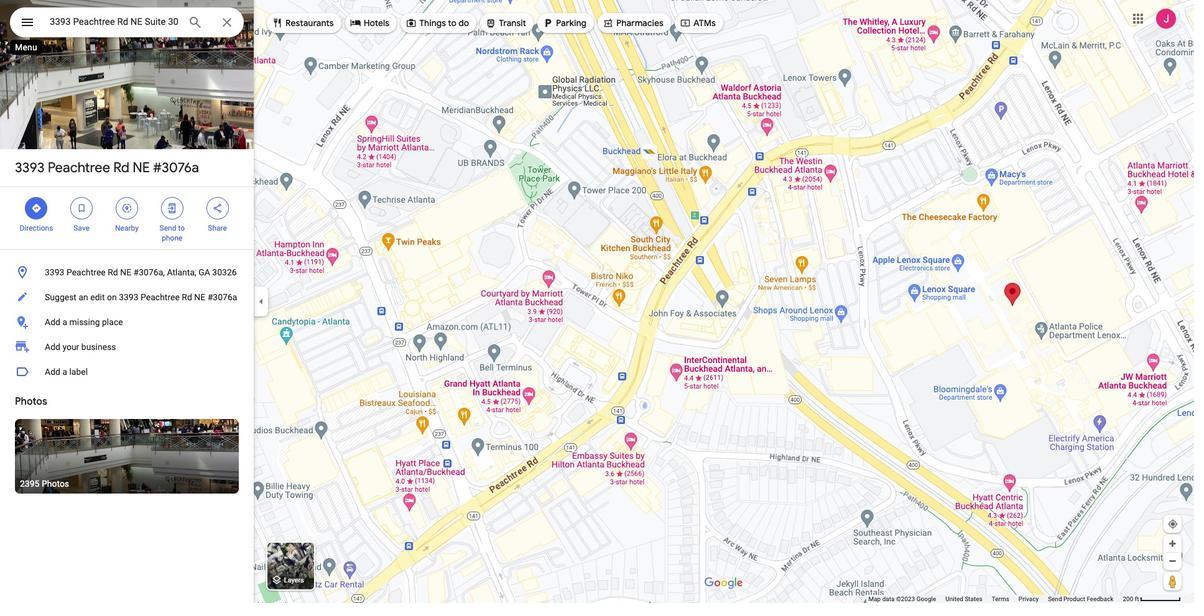 Task type: locate. For each thing, give the bounding box(es) containing it.
send product feedback
[[1049, 596, 1114, 603]]

peachtree inside button
[[67, 268, 106, 278]]

1 vertical spatial #3076a
[[208, 293, 237, 302]]

1 horizontal spatial to
[[448, 17, 457, 29]]

phone
[[162, 234, 183, 243]]

to
[[448, 17, 457, 29], [178, 224, 185, 233]]

restaurants
[[286, 17, 334, 29]]

2395
[[20, 479, 39, 489]]

share
[[208, 224, 227, 233]]

photos
[[15, 396, 47, 408], [42, 479, 69, 489]]

label
[[69, 367, 88, 377]]

0 horizontal spatial #3076a
[[153, 159, 199, 177]]

0 vertical spatial to
[[448, 17, 457, 29]]

None field
[[50, 14, 178, 29]]

ne down ga
[[194, 293, 206, 302]]

zoom in image
[[1169, 540, 1178, 549]]

#3076a inside suggest an edit on 3393 peachtree rd ne #3076a button
[[208, 293, 237, 302]]


[[680, 16, 691, 30]]

suggest an edit on 3393 peachtree rd ne #3076a
[[45, 293, 237, 302]]

0 vertical spatial 3393
[[15, 159, 45, 177]]

do
[[459, 17, 469, 29]]

your
[[62, 342, 79, 352]]

things
[[420, 17, 446, 29]]

 restaurants
[[272, 16, 334, 30]]

#3076a
[[153, 159, 199, 177], [208, 293, 237, 302]]

1 vertical spatial photos
[[42, 479, 69, 489]]

ne
[[133, 159, 150, 177], [120, 268, 131, 278], [194, 293, 206, 302]]

atms
[[694, 17, 716, 29]]

0 vertical spatial #3076a
[[153, 159, 199, 177]]

parking
[[556, 17, 587, 29]]


[[167, 202, 178, 215]]

a inside button
[[62, 367, 67, 377]]

 things to do
[[406, 16, 469, 30]]

1 vertical spatial send
[[1049, 596, 1063, 603]]

2395 photos
[[20, 479, 69, 489]]

3393
[[15, 159, 45, 177], [45, 268, 64, 278], [119, 293, 139, 302]]

0 horizontal spatial ne
[[120, 268, 131, 278]]

footer containing map data ©2023 google
[[869, 596, 1124, 604]]

2 a from the top
[[62, 367, 67, 377]]

3393 for 3393 peachtree rd ne #3076a, atlanta, ga 30326
[[45, 268, 64, 278]]

rd up 
[[113, 159, 129, 177]]

show street view coverage image
[[1164, 573, 1182, 591]]

2 horizontal spatial ne
[[194, 293, 206, 302]]

3393 peachtree rd ne #3076a
[[15, 159, 199, 177]]

send
[[160, 224, 176, 233], [1049, 596, 1063, 603]]

on
[[107, 293, 117, 302]]

add inside "button"
[[45, 317, 60, 327]]

0 vertical spatial send
[[160, 224, 176, 233]]

1 vertical spatial peachtree
[[67, 268, 106, 278]]

1 vertical spatial ne
[[120, 268, 131, 278]]

0 vertical spatial a
[[62, 317, 67, 327]]

actions for 3393 peachtree rd ne #3076a region
[[0, 187, 254, 250]]

to inside the send to phone
[[178, 224, 185, 233]]

google
[[917, 596, 937, 603]]

add your business link
[[0, 335, 254, 360]]

send inside the send to phone
[[160, 224, 176, 233]]

edit
[[90, 293, 105, 302]]

peachtree up 
[[48, 159, 110, 177]]

map data ©2023 google
[[869, 596, 937, 603]]

terms button
[[993, 596, 1010, 604]]

to up phone
[[178, 224, 185, 233]]

0 vertical spatial ne
[[133, 159, 150, 177]]

a
[[62, 317, 67, 327], [62, 367, 67, 377]]

united states
[[946, 596, 983, 603]]

2 vertical spatial 3393
[[119, 293, 139, 302]]

1 horizontal spatial #3076a
[[208, 293, 237, 302]]

3393 inside button
[[45, 268, 64, 278]]

map
[[869, 596, 881, 603]]

send up phone
[[160, 224, 176, 233]]

directions
[[20, 224, 53, 233]]

2 vertical spatial ne
[[194, 293, 206, 302]]

2 vertical spatial peachtree
[[141, 293, 180, 302]]

3393 up  at the top left of page
[[15, 159, 45, 177]]

3 add from the top
[[45, 367, 60, 377]]


[[603, 16, 614, 30]]

photos inside button
[[42, 479, 69, 489]]

2 add from the top
[[45, 342, 60, 352]]


[[272, 16, 283, 30]]

1 vertical spatial a
[[62, 367, 67, 377]]

#3076a down 30326
[[208, 293, 237, 302]]

add a missing place
[[45, 317, 123, 327]]

ne up the 'actions for 3393 peachtree rd ne #3076a' region
[[133, 159, 150, 177]]

0 vertical spatial rd
[[113, 159, 129, 177]]

to left do
[[448, 17, 457, 29]]

ne inside button
[[194, 293, 206, 302]]

a left label
[[62, 367, 67, 377]]

1 vertical spatial to
[[178, 224, 185, 233]]

add
[[45, 317, 60, 327], [45, 342, 60, 352], [45, 367, 60, 377]]

0 vertical spatial add
[[45, 317, 60, 327]]

2 vertical spatial add
[[45, 367, 60, 377]]

add left label
[[45, 367, 60, 377]]

pharmacies
[[617, 17, 664, 29]]

1 horizontal spatial ne
[[133, 159, 150, 177]]

send for send product feedback
[[1049, 596, 1063, 603]]

1 a from the top
[[62, 317, 67, 327]]

add your business
[[45, 342, 116, 352]]

send left product
[[1049, 596, 1063, 603]]

rd inside button
[[108, 268, 118, 278]]

a left the missing
[[62, 317, 67, 327]]

add left the your
[[45, 342, 60, 352]]


[[212, 202, 223, 215]]

footer
[[869, 596, 1124, 604]]

2 vertical spatial rd
[[182, 293, 192, 302]]

200 ft button
[[1124, 596, 1182, 603]]

ne for #3076a,
[[120, 268, 131, 278]]

2 horizontal spatial 3393
[[119, 293, 139, 302]]

0 horizontal spatial to
[[178, 224, 185, 233]]

1 vertical spatial rd
[[108, 268, 118, 278]]

a inside "button"
[[62, 317, 67, 327]]

send inside button
[[1049, 596, 1063, 603]]

0 vertical spatial photos
[[15, 396, 47, 408]]

200 ft
[[1124, 596, 1140, 603]]

add down suggest
[[45, 317, 60, 327]]

ne inside button
[[120, 268, 131, 278]]


[[350, 16, 361, 30]]

photos right 2395 at the bottom of page
[[42, 479, 69, 489]]

footer inside the 'google maps' element
[[869, 596, 1124, 604]]

ne left #3076a,
[[120, 268, 131, 278]]

0 horizontal spatial send
[[160, 224, 176, 233]]

peachtree down #3076a,
[[141, 293, 180, 302]]

1 horizontal spatial 3393
[[45, 268, 64, 278]]


[[543, 16, 554, 30]]

save
[[74, 224, 90, 233]]

photos down the add a label
[[15, 396, 47, 408]]

rd inside button
[[182, 293, 192, 302]]

1 vertical spatial add
[[45, 342, 60, 352]]

3393 right on
[[119, 293, 139, 302]]

30326
[[212, 268, 237, 278]]

ft
[[1136, 596, 1140, 603]]

3393 peachtree rd ne #3076a main content
[[0, 0, 254, 604]]

0 vertical spatial peachtree
[[48, 159, 110, 177]]

peachtree
[[48, 159, 110, 177], [67, 268, 106, 278], [141, 293, 180, 302]]

3393 for 3393 peachtree rd ne #3076a
[[15, 159, 45, 177]]

 search field
[[10, 7, 244, 40]]

peachtree up an
[[67, 268, 106, 278]]

#3076a up 
[[153, 159, 199, 177]]

3393 up suggest
[[45, 268, 64, 278]]

1 add from the top
[[45, 317, 60, 327]]

nearby
[[115, 224, 139, 233]]

rd down atlanta,
[[182, 293, 192, 302]]

1 vertical spatial 3393
[[45, 268, 64, 278]]

0 horizontal spatial 3393
[[15, 159, 45, 177]]

rd up on
[[108, 268, 118, 278]]

1 horizontal spatial send
[[1049, 596, 1063, 603]]

add inside button
[[45, 367, 60, 377]]

rd
[[113, 159, 129, 177], [108, 268, 118, 278], [182, 293, 192, 302]]

send product feedback button
[[1049, 596, 1114, 604]]

suggest
[[45, 293, 77, 302]]



Task type: vqa. For each thing, say whether or not it's contained in the screenshot.
topmost 3393
yes



Task type: describe. For each thing, give the bounding box(es) containing it.

[[121, 202, 133, 215]]

terms
[[993, 596, 1010, 603]]

to inside  things to do
[[448, 17, 457, 29]]

#3076a,
[[134, 268, 165, 278]]

 transit
[[486, 16, 527, 30]]

peachtree for 3393 peachtree rd ne #3076a
[[48, 159, 110, 177]]

google account: james peterson  
(james.peterson1902@gmail.com) image
[[1157, 8, 1177, 28]]

show your location image
[[1168, 519, 1179, 530]]

add a missing place button
[[0, 310, 254, 335]]


[[31, 202, 42, 215]]

add a label
[[45, 367, 88, 377]]


[[406, 16, 417, 30]]

suggest an edit on 3393 peachtree rd ne #3076a button
[[0, 285, 254, 310]]

 atms
[[680, 16, 716, 30]]

send for send to phone
[[160, 224, 176, 233]]

missing
[[69, 317, 100, 327]]

privacy button
[[1019, 596, 1039, 604]]

atlanta,
[[167, 268, 197, 278]]

©2023
[[897, 596, 916, 603]]

3393 Peachtree Rd NE Suite 3076A, Atlanta, GA 30326 field
[[10, 7, 244, 37]]

add for add a label
[[45, 367, 60, 377]]

 hotels
[[350, 16, 390, 30]]

peachtree inside button
[[141, 293, 180, 302]]

business
[[81, 342, 116, 352]]

zoom out image
[[1169, 557, 1178, 566]]

2395 photos button
[[15, 419, 239, 494]]

feedback
[[1088, 596, 1114, 603]]

add for add a missing place
[[45, 317, 60, 327]]

add for add your business
[[45, 342, 60, 352]]

data
[[883, 596, 895, 603]]

transit
[[499, 17, 527, 29]]

 parking
[[543, 16, 587, 30]]

rd for #3076a,
[[108, 268, 118, 278]]

collapse side panel image
[[255, 295, 268, 309]]

a for missing
[[62, 317, 67, 327]]

product
[[1064, 596, 1086, 603]]

peachtree for 3393 peachtree rd ne #3076a, atlanta, ga 30326
[[67, 268, 106, 278]]

privacy
[[1019, 596, 1039, 603]]

united states button
[[946, 596, 983, 604]]

3393 peachtree rd ne #3076a, atlanta, ga 30326
[[45, 268, 237, 278]]

 button
[[10, 7, 45, 40]]

an
[[79, 293, 88, 302]]

a for label
[[62, 367, 67, 377]]

200
[[1124, 596, 1134, 603]]

ga
[[199, 268, 210, 278]]

layers
[[284, 577, 304, 585]]

place
[[102, 317, 123, 327]]

 pharmacies
[[603, 16, 664, 30]]


[[486, 16, 497, 30]]

rd for #3076a
[[113, 159, 129, 177]]

ne for #3076a
[[133, 159, 150, 177]]


[[76, 202, 87, 215]]

add a label button
[[0, 360, 254, 385]]

send to phone
[[160, 224, 185, 243]]

3393 peachtree rd ne #3076a, atlanta, ga 30326 button
[[0, 260, 254, 285]]

hotels
[[364, 17, 390, 29]]

united
[[946, 596, 964, 603]]

google maps element
[[0, 0, 1195, 604]]

3393 inside button
[[119, 293, 139, 302]]


[[20, 14, 35, 31]]

none field inside the 3393 peachtree rd ne suite 3076a, atlanta, ga 30326 field
[[50, 14, 178, 29]]

states
[[966, 596, 983, 603]]



